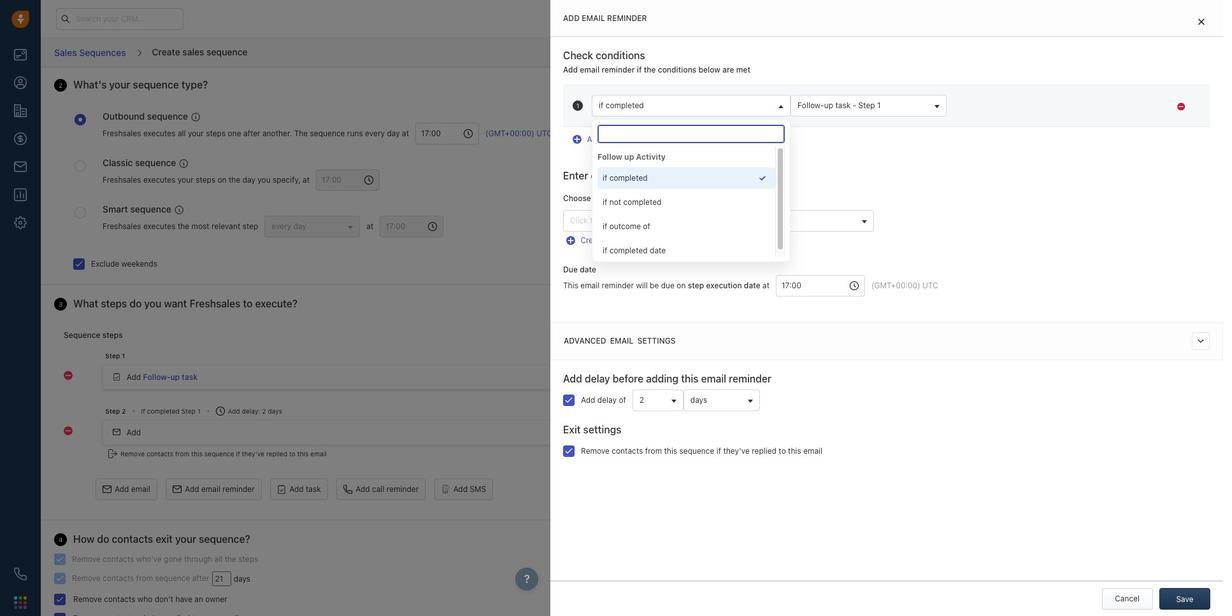 Task type: locate. For each thing, give the bounding box(es) containing it.
1 horizontal spatial are
[[966, 81, 979, 92]]

your right exit
[[175, 534, 196, 546]]

completed up condition
[[606, 101, 644, 110]]

2 left if completed step 1
[[122, 408, 126, 415]]

2 vertical spatial day
[[294, 222, 307, 231]]

1 vertical spatial call
[[372, 485, 385, 495]]

settings
[[638, 337, 676, 346]]

most
[[192, 222, 209, 231]]

0 vertical spatial task
[[836, 101, 851, 110]]

0 horizontal spatial utc
[[537, 129, 553, 138]]

sequences
[[79, 47, 126, 58]]

0 vertical spatial of
[[1045, 103, 1052, 113]]

2 horizontal spatial sales
[[982, 81, 1003, 92]]

0 vertical spatial (gmt+00:00) utc
[[486, 129, 553, 138]]

0 vertical spatial on
[[218, 175, 227, 185]]

1 reminder, from the left
[[1097, 114, 1131, 123]]

1 horizontal spatial follow-
[[798, 101, 825, 110]]

step inside button
[[859, 101, 876, 110]]

1 horizontal spatial all
[[215, 555, 223, 565]]

1 down sequence steps at the left bottom
[[122, 352, 125, 360]]

step 2
[[105, 408, 126, 415]]

if
[[637, 65, 642, 75], [599, 101, 604, 110], [603, 173, 608, 183], [603, 198, 608, 207], [603, 222, 608, 231], [603, 246, 608, 256], [141, 408, 145, 415], [717, 447, 722, 456], [236, 451, 240, 458]]

days inside button
[[691, 396, 708, 405]]

are inside "check conditions add email reminder if the conditions below are met"
[[723, 65, 735, 75]]

sequence
[[64, 330, 100, 340]]

0 horizontal spatial step
[[243, 222, 258, 231]]

an down series
[[1028, 114, 1037, 123]]

add email
[[115, 485, 150, 495]]

template down enter email reminder details
[[626, 194, 659, 203]]

exit settings
[[563, 424, 622, 436]]

replied
[[752, 447, 777, 456], [266, 451, 288, 458]]

2 vertical spatial are
[[1023, 125, 1035, 134]]

2 vertical spatial of
[[619, 396, 626, 405]]

freshsales down smart on the left top
[[103, 222, 141, 231]]

an right have
[[195, 595, 203, 605]]

0 vertical spatial days
[[691, 396, 708, 405]]

1 vertical spatial (gmt+00:00)
[[872, 281, 921, 291]]

sequence steps
[[64, 330, 123, 340]]

follow up activity
[[598, 152, 666, 162]]

1 horizontal spatial 1
[[198, 408, 201, 415]]

gone
[[164, 555, 182, 565]]

1 horizontal spatial can
[[1091, 103, 1104, 113]]

step right crm.
[[984, 114, 1000, 123]]

steps up step 1 on the bottom
[[102, 330, 123, 340]]

what's your sequence type?
[[73, 79, 208, 91]]

step
[[859, 101, 876, 110], [105, 352, 120, 360], [181, 408, 196, 415], [105, 408, 120, 415]]

every
[[365, 129, 385, 138], [272, 222, 292, 231]]

1 vertical spatial step
[[243, 222, 258, 231]]

create
[[152, 46, 180, 57], [581, 236, 605, 246]]

of down before
[[619, 396, 626, 405]]

advanced email settings
[[564, 337, 676, 346]]

option
[[598, 147, 776, 262]]

None search field
[[598, 125, 785, 143]]

0 horizontal spatial reminder,
[[1097, 114, 1131, 123]]

1 vertical spatial are
[[966, 81, 979, 92]]

execution
[[706, 281, 742, 291]]

at right runs
[[402, 129, 409, 138]]

reminder, down set
[[1097, 114, 1131, 123]]

phone element
[[8, 562, 33, 588]]

1 horizontal spatial (gmt+00:00) utc
[[872, 281, 939, 291]]

create email template
[[581, 236, 660, 246]]

2 horizontal spatial task
[[836, 101, 851, 110]]

0 vertical spatial add email reminder
[[563, 13, 647, 23]]

0 vertical spatial all
[[178, 129, 186, 138]]

0 horizontal spatial task
[[182, 373, 198, 382]]

do left want
[[130, 298, 142, 310]]

if up the choose an email template
[[603, 173, 608, 183]]

an inside the a sales sequence is a series of steps you can set up to nurture contacts in the crm. a step can be an email, task, call reminder, email reminder, or sms. once your steps are lined up, the crm executes them automatically for you.
[[1028, 114, 1037, 123]]

if completed date
[[603, 246, 666, 256]]

from down 'who've'
[[136, 574, 153, 584]]

1 vertical spatial delay
[[598, 396, 617, 405]]

date up this email reminder will be due on step execution date at
[[650, 246, 666, 256]]

up right set
[[1119, 103, 1129, 113]]

0 horizontal spatial (gmt+00:00)
[[486, 129, 535, 138]]

do right how
[[97, 534, 109, 546]]

freshworks switcher image
[[14, 597, 27, 610]]

0 vertical spatial call
[[1082, 114, 1095, 123]]

email,
[[1039, 114, 1060, 123]]

on
[[218, 175, 227, 185], [677, 281, 686, 291]]

sequence left is
[[969, 103, 1004, 113]]

add sms button
[[434, 479, 493, 501]]

what steps do you want freshsales to execute?
[[73, 298, 298, 310]]

what for what steps do you want freshsales to execute?
[[73, 298, 98, 310]]

1 horizontal spatial of
[[643, 222, 651, 231]]

2 vertical spatial delay
[[242, 408, 258, 415]]

if inside if completed date option
[[603, 246, 608, 256]]

1 vertical spatial be
[[650, 281, 659, 291]]

follow- left -
[[798, 101, 825, 110]]

dialog
[[551, 0, 1224, 617]]

email inside "check conditions add email reminder if the conditions below are met"
[[580, 65, 600, 75]]

None text field
[[776, 275, 866, 297]]

2 vertical spatial you
[[144, 298, 161, 310]]

contacts up the remove contacts from sequence after
[[103, 555, 134, 565]]

of for if outcome of
[[643, 222, 651, 231]]

in
[[1202, 103, 1208, 113]]

freshsales executes your steps on the day you specify, at
[[103, 175, 310, 185]]

steps left one
[[206, 129, 226, 138]]

create down click to select
[[581, 236, 605, 246]]

due date
[[563, 265, 597, 274]]

add task button
[[270, 479, 328, 501]]

details
[[664, 170, 696, 182]]

an left not
[[593, 194, 602, 203]]

add condition link
[[573, 125, 637, 144]]

group
[[598, 168, 776, 262]]

for
[[941, 136, 951, 145]]

freshsales for smart
[[103, 222, 141, 231]]

of inside option
[[643, 222, 651, 231]]

:
[[258, 408, 260, 415]]

day left specify,
[[243, 175, 256, 185]]

executes down "outbound sequence"
[[143, 129, 176, 138]]

if up add condition link
[[599, 101, 604, 110]]

completed inside dropdown button
[[606, 101, 644, 110]]

up left -
[[825, 101, 834, 110]]

sales sequences
[[54, 47, 126, 58]]

0 horizontal spatial date
[[580, 265, 597, 274]]

sequence left <span class=" ">sales reps can use this for weekly check-ins with leads and to run renewal campaigns e.g. renewing a contract</span> image
[[135, 157, 176, 168]]

add
[[563, 13, 580, 23], [563, 65, 578, 75], [587, 135, 602, 144], [127, 373, 141, 382], [563, 373, 582, 385], [581, 396, 596, 405], [228, 408, 240, 415], [127, 428, 141, 438], [115, 485, 129, 495], [185, 485, 199, 495], [289, 485, 304, 495], [356, 485, 370, 495], [454, 485, 468, 495]]

email
[[582, 13, 605, 23], [580, 65, 600, 75], [1133, 114, 1152, 123], [591, 170, 616, 182], [604, 194, 624, 203], [607, 236, 626, 246], [581, 281, 600, 291], [701, 373, 727, 385], [804, 447, 823, 456], [311, 451, 327, 458], [131, 485, 150, 495], [201, 485, 220, 495]]

0 horizontal spatial (gmt+00:00) utc
[[486, 129, 553, 138]]

the inside "check conditions add email reminder if the conditions below are met"
[[644, 65, 656, 75]]

completed down the add follow-up task
[[147, 408, 180, 415]]

1 horizontal spatial call
[[1082, 114, 1095, 123]]

(gmt+00:00) utc
[[486, 129, 553, 138], [872, 281, 939, 291]]

they've down days button
[[724, 447, 750, 456]]

if completed
[[599, 101, 644, 110], [603, 173, 648, 183]]

reminder inside "check conditions add email reminder if the conditions below are met"
[[602, 65, 635, 75]]

be
[[1017, 114, 1026, 123], [650, 281, 659, 291]]

1 vertical spatial task
[[182, 373, 198, 382]]

steps
[[1054, 103, 1074, 113], [1001, 125, 1021, 134], [206, 129, 226, 138], [196, 175, 216, 185], [101, 298, 127, 310], [102, 330, 123, 340], [239, 555, 258, 565]]

0 horizontal spatial call
[[372, 485, 385, 495]]

0 horizontal spatial you
[[144, 298, 161, 310]]

1 vertical spatial if completed
[[603, 173, 648, 183]]

0 vertical spatial step
[[984, 114, 1000, 123]]

you inside the a sales sequence is a series of steps you can set up to nurture contacts in the crm. a step can be an email, task, call reminder, email reminder, or sms. once your steps are lined up, the crm executes them automatically for you.
[[1076, 103, 1089, 113]]

0 horizontal spatial conditions
[[596, 50, 646, 61]]

add email reminder inside button
[[185, 485, 255, 495]]

steps up sequence steps at the left bottom
[[101, 298, 127, 310]]

sales left sequences?
[[982, 81, 1003, 92]]

0 vertical spatial sales
[[183, 46, 204, 57]]

what
[[941, 81, 964, 92], [73, 298, 98, 310]]

sales up type?
[[183, 46, 204, 57]]

0 vertical spatial after
[[243, 129, 260, 138]]

1 vertical spatial 1
[[122, 352, 125, 360]]

choose
[[563, 194, 591, 203]]

0 horizontal spatial add email reminder
[[185, 485, 255, 495]]

enter email reminder details
[[563, 170, 696, 182]]

from down if completed step 1
[[175, 451, 190, 458]]

0 horizontal spatial can
[[1002, 114, 1015, 123]]

0 vertical spatial create
[[152, 46, 180, 57]]

advanced
[[564, 337, 606, 346]]

freshsales executes all your steps one after another. the sequence runs every day at
[[103, 129, 409, 138]]

contacts down if completed step 1
[[147, 451, 173, 458]]

all right through
[[215, 555, 223, 565]]

completed inside option
[[610, 246, 648, 256]]

every down specify,
[[272, 222, 292, 231]]

0 horizontal spatial after
[[192, 574, 209, 584]]

check
[[563, 50, 593, 61]]

0 horizontal spatial a
[[941, 103, 947, 113]]

if completed inside dropdown button
[[599, 101, 644, 110]]

sequence down days button
[[680, 447, 715, 456]]

exit
[[156, 534, 173, 546]]

template
[[626, 194, 659, 203], [628, 236, 660, 246]]

1 horizontal spatial days
[[268, 408, 282, 415]]

are left 'lined'
[[1023, 125, 1035, 134]]

email
[[610, 337, 634, 346]]

every inside button
[[272, 222, 292, 231]]

a up sms. on the top of page
[[941, 103, 947, 113]]

can down is
[[1002, 114, 1015, 123]]

close image
[[1199, 18, 1205, 25]]

2 horizontal spatial step
[[984, 114, 1000, 123]]

executes for smart sequence
[[143, 222, 176, 231]]

1 horizontal spatial sales
[[949, 103, 967, 113]]

if not completed option
[[598, 192, 776, 214]]

sales for create
[[183, 46, 204, 57]]

0 vertical spatial do
[[130, 298, 142, 310]]

template up if completed date on the top
[[628, 236, 660, 246]]

if completed inside option
[[603, 173, 648, 183]]

what for what are sales sequences?
[[941, 81, 964, 92]]

group containing if completed
[[598, 168, 776, 262]]

0 vertical spatial follow-
[[798, 101, 825, 110]]

of up email,
[[1045, 103, 1052, 113]]

0 horizontal spatial create
[[152, 46, 180, 57]]

relevant
[[212, 222, 240, 231]]

create up what's your sequence type?
[[152, 46, 180, 57]]

1 vertical spatial utc
[[923, 281, 939, 291]]

(gmt+00:00) utc link
[[486, 128, 553, 139]]

executes for classic sequence
[[143, 175, 176, 185]]

0 vertical spatial day
[[387, 129, 400, 138]]

sequence inside the a sales sequence is a series of steps you can set up to nurture contacts in the crm. a step can be an email, task, call reminder, email reminder, or sms. once your steps are lined up, the crm executes them automatically for you.
[[969, 103, 1004, 113]]

have
[[176, 595, 192, 605]]

to
[[1131, 103, 1138, 113], [590, 216, 598, 226], [243, 298, 253, 310], [779, 447, 786, 456], [289, 451, 296, 458]]

1 vertical spatial add email reminder
[[185, 485, 255, 495]]

be right the will
[[650, 281, 659, 291]]

0 vertical spatial you
[[1076, 103, 1089, 113]]

met
[[737, 65, 751, 75]]

sales up crm.
[[949, 103, 967, 113]]

call
[[1082, 114, 1095, 123], [372, 485, 385, 495]]

from
[[646, 447, 662, 456], [175, 451, 190, 458], [136, 574, 153, 584]]

add inside "check conditions add email reminder if the conditions below are met"
[[563, 65, 578, 75]]

dialog containing check conditions
[[551, 0, 1224, 617]]

after
[[243, 129, 260, 138], [192, 574, 209, 584]]

if completed date option
[[598, 240, 776, 262]]

are
[[723, 65, 735, 75], [966, 81, 979, 92], [1023, 125, 1035, 134]]

2 down before
[[640, 396, 644, 405]]

executes down <span class=" ">sales reps can use this for prospecting and account-based selling e.g. following up with event attendees</span> icon
[[143, 222, 176, 231]]

your inside the a sales sequence is a series of steps you can set up to nurture contacts in the crm. a step can be an email, task, call reminder, email reminder, or sms. once your steps are lined up, the crm executes them automatically for you.
[[983, 125, 999, 134]]

from down 2 button
[[646, 447, 662, 456]]

1 vertical spatial can
[[1002, 114, 1015, 123]]

activity
[[636, 152, 666, 162]]

a
[[1015, 103, 1019, 113]]

sales inside the a sales sequence is a series of steps you can set up to nurture contacts in the crm. a step can be an email, task, call reminder, email reminder, or sms. once your steps are lined up, the crm executes them automatically for you.
[[949, 103, 967, 113]]

2 right :
[[262, 408, 266, 415]]

executes down set
[[1103, 125, 1135, 134]]

step left execution
[[688, 281, 704, 291]]

create for create email template
[[581, 236, 605, 246]]

days down add delay before adding this email reminder on the bottom
[[691, 396, 708, 405]]

can
[[1091, 103, 1104, 113], [1002, 114, 1015, 123]]

conditions left below
[[658, 65, 697, 75]]

reminder,
[[1097, 114, 1131, 123], [1154, 114, 1188, 123]]

what are sales sequences?
[[941, 81, 1056, 92]]

to inside the a sales sequence is a series of steps you can set up to nurture contacts in the crm. a step can be an email, task, call reminder, email reminder, or sms. once your steps are lined up, the crm executes them automatically for you.
[[1131, 103, 1138, 113]]

they've
[[724, 447, 750, 456], [242, 451, 265, 458]]

2 vertical spatial an
[[195, 595, 203, 605]]

your
[[109, 79, 130, 91], [983, 125, 999, 134], [188, 129, 204, 138], [178, 175, 194, 185], [175, 534, 196, 546]]

after down through
[[192, 574, 209, 584]]

if completed down follow up activity
[[603, 173, 648, 183]]

they've down add delay : 2 days
[[242, 451, 265, 458]]

if inside if not completed option
[[603, 198, 608, 207]]

2 vertical spatial sales
[[949, 103, 967, 113]]

delay
[[585, 373, 610, 385], [598, 396, 617, 405], [242, 408, 258, 415]]

after right one
[[243, 129, 260, 138]]

if inside if completed dropdown button
[[599, 101, 604, 110]]

completed down create email template
[[610, 246, 648, 256]]

do
[[130, 298, 142, 310], [97, 534, 109, 546]]

settings
[[583, 424, 622, 436]]

of inside the a sales sequence is a series of steps you can set up to nurture contacts in the crm. a step can be an email, task, call reminder, email reminder, or sms. once your steps are lined up, the crm executes them automatically for you.
[[1045, 103, 1052, 113]]

due
[[661, 281, 675, 291]]

freshsales right want
[[190, 298, 241, 310]]

phone image
[[14, 569, 27, 581]]

series
[[1021, 103, 1042, 113]]

<span class=" ">sales reps can use this for traditional drip campaigns e.g. reengaging with cold prospects</span> image
[[191, 113, 200, 122]]

1 vertical spatial a
[[977, 114, 982, 123]]

step right -
[[859, 101, 876, 110]]

sales
[[54, 47, 77, 58]]

0 vertical spatial are
[[723, 65, 735, 75]]

remove contacts who've gone through all the steps
[[72, 555, 258, 565]]

if completed option
[[598, 168, 776, 189]]

2 horizontal spatial from
[[646, 447, 662, 456]]

you up the task,
[[1076, 103, 1089, 113]]

1 horizontal spatial day
[[294, 222, 307, 231]]

on up relevant
[[218, 175, 227, 185]]

1 horizontal spatial be
[[1017, 114, 1026, 123]]

remove contacts from this sequence if they've replied to this email up add email reminder button
[[121, 451, 327, 458]]

None text field
[[212, 572, 232, 587]]

contacts up or
[[1169, 103, 1200, 113]]

this email reminder will be due on step execution date at
[[563, 281, 770, 291]]

0 vertical spatial an
[[1028, 114, 1037, 123]]

1 horizontal spatial after
[[243, 129, 260, 138]]

0 vertical spatial delay
[[585, 373, 610, 385]]

of for add delay of
[[619, 396, 626, 405]]

reminder, up automatically
[[1154, 114, 1188, 123]]

date
[[650, 246, 666, 256], [580, 265, 597, 274], [744, 281, 761, 291]]

you left want
[[144, 298, 161, 310]]

if inside the if outcome of option
[[603, 222, 608, 231]]

contacts up 'who've'
[[112, 534, 153, 546]]

executes
[[1103, 125, 1135, 134], [143, 129, 176, 138], [143, 175, 176, 185], [143, 222, 176, 231]]

sequence up type?
[[207, 46, 248, 57]]

if left not
[[603, 198, 608, 207]]

2 vertical spatial 1
[[198, 408, 201, 415]]

task
[[836, 101, 851, 110], [182, 373, 198, 382], [306, 485, 321, 495]]

1 vertical spatial what
[[73, 298, 98, 310]]

the
[[644, 65, 656, 75], [941, 114, 953, 123], [1070, 125, 1082, 134], [229, 175, 240, 185], [178, 222, 189, 231], [225, 555, 236, 565]]

executes inside the a sales sequence is a series of steps you can set up to nurture contacts in the crm. a step can be an email, task, call reminder, email reminder, or sms. once your steps are lined up, the crm executes them automatically for you.
[[1103, 125, 1135, 134]]

you
[[1076, 103, 1089, 113], [258, 175, 271, 185], [144, 298, 161, 310]]

1 horizontal spatial they've
[[724, 447, 750, 456]]

if down days button
[[717, 447, 722, 456]]

up up enter email reminder details
[[625, 152, 634, 162]]

at
[[402, 129, 409, 138], [303, 175, 310, 185], [367, 222, 374, 231], [763, 281, 770, 291]]

the
[[294, 129, 308, 138]]

step inside the a sales sequence is a series of steps you can set up to nurture contacts in the crm. a step can be an email, task, call reminder, email reminder, or sms. once your steps are lined up, the crm executes them automatically for you.
[[984, 114, 1000, 123]]

executes down classic sequence
[[143, 175, 176, 185]]

2 horizontal spatial an
[[1028, 114, 1037, 123]]

reminder inside button
[[223, 485, 255, 495]]

days
[[691, 396, 708, 405], [268, 408, 282, 415], [234, 575, 251, 584]]

1 vertical spatial every
[[272, 222, 292, 231]]

1 vertical spatial you
[[258, 175, 271, 185]]

on right due
[[677, 281, 686, 291]]

1 down "follow-up task" link in the left bottom of the page
[[198, 408, 201, 415]]

step right relevant
[[243, 222, 258, 231]]

days right :
[[268, 408, 282, 415]]

2 vertical spatial task
[[306, 485, 321, 495]]

2 horizontal spatial of
[[1045, 103, 1052, 113]]

can left set
[[1091, 103, 1104, 113]]

follow- up if completed step 1
[[143, 373, 170, 382]]

reminder inside button
[[387, 485, 419, 495]]

remove contacts from this sequence if they've replied to this email
[[581, 447, 823, 456], [121, 451, 327, 458]]

email inside the a sales sequence is a series of steps you can set up to nurture contacts in the crm. a step can be an email, task, call reminder, email reminder, or sms. once your steps are lined up, the crm executes them automatically for you.
[[1133, 114, 1152, 123]]

1 horizontal spatial step
[[688, 281, 704, 291]]

0 horizontal spatial every
[[272, 222, 292, 231]]

2 horizontal spatial 1
[[878, 101, 881, 110]]

executes for outbound sequence
[[143, 129, 176, 138]]



Task type: vqa. For each thing, say whether or not it's contained in the screenshot.
:
yes



Task type: describe. For each thing, give the bounding box(es) containing it.
be inside the a sales sequence is a series of steps you can set up to nurture contacts in the crm. a step can be an email, task, call reminder, email reminder, or sms. once your steps are lined up, the crm executes them automatically for you.
[[1017, 114, 1026, 123]]

0 horizontal spatial be
[[650, 281, 659, 291]]

at right execution
[[763, 281, 770, 291]]

classic sequence
[[103, 157, 176, 168]]

if up add email reminder button
[[236, 451, 240, 458]]

1 horizontal spatial utc
[[923, 281, 939, 291]]

is
[[1006, 103, 1012, 113]]

this
[[563, 281, 579, 291]]

due
[[563, 265, 578, 274]]

date inside option
[[650, 246, 666, 256]]

sequence left <span class=" ">sales reps can use this for traditional drip campaigns e.g. reengaging with cold prospects</span> image
[[147, 111, 188, 122]]

select
[[600, 216, 622, 226]]

check conditions add email reminder if the conditions below are met
[[563, 50, 751, 75]]

if not completed
[[603, 198, 662, 207]]

day inside button
[[294, 222, 307, 231]]

up inside button
[[825, 101, 834, 110]]

type?
[[182, 79, 208, 91]]

weekends
[[121, 259, 157, 269]]

0 vertical spatial (gmt+00:00)
[[486, 129, 535, 138]]

sequence up "outbound sequence"
[[133, 79, 179, 91]]

step down sequence steps at the left bottom
[[105, 352, 120, 360]]

outbound sequence
[[103, 111, 188, 122]]

if inside "check conditions add email reminder if the conditions below are met"
[[637, 65, 642, 75]]

up up if completed step 1
[[170, 373, 180, 382]]

your down <span class=" ">sales reps can use this for traditional drip campaigns e.g. reengaging with cold prospects</span> image
[[188, 129, 204, 138]]

0 horizontal spatial replied
[[266, 451, 288, 458]]

freshsales executes the most relevant step
[[103, 222, 258, 231]]

if completed step 1
[[141, 408, 201, 415]]

nurture
[[1140, 103, 1166, 113]]

them
[[1137, 125, 1156, 134]]

freshsales for outbound
[[103, 129, 141, 138]]

if outcome of option
[[598, 216, 776, 238]]

0 horizontal spatial follow-
[[143, 373, 170, 382]]

0 vertical spatial template
[[626, 194, 659, 203]]

<span class=" ">sales reps can use this for weekly check-ins with leads and to run renewal campaigns e.g. renewing a contract</span> image
[[179, 159, 188, 168]]

2 reminder, from the left
[[1154, 114, 1188, 123]]

the up sms. on the top of page
[[941, 114, 953, 123]]

contacts down settings on the bottom of the page
[[612, 447, 643, 456]]

2 horizontal spatial day
[[387, 129, 400, 138]]

sequence right the
[[310, 129, 345, 138]]

how
[[73, 534, 95, 546]]

the down the task,
[[1070, 125, 1082, 134]]

none text field inside dialog
[[776, 275, 866, 297]]

0 horizontal spatial on
[[218, 175, 227, 185]]

task,
[[1063, 114, 1080, 123]]

add delay before adding this email reminder
[[563, 373, 772, 385]]

smart sequence
[[103, 204, 171, 215]]

0 horizontal spatial they've
[[242, 451, 265, 458]]

every day button
[[265, 216, 360, 237]]

follow
[[598, 152, 623, 162]]

who
[[138, 595, 153, 605]]

1 vertical spatial date
[[580, 265, 597, 274]]

follow- inside button
[[798, 101, 825, 110]]

sales sequences link
[[54, 43, 127, 63]]

1 horizontal spatial conditions
[[658, 65, 697, 75]]

create for create sales sequence
[[152, 46, 180, 57]]

add email button
[[96, 479, 157, 501]]

remove contacts from sequence after
[[72, 574, 209, 584]]

up,
[[1056, 125, 1068, 134]]

1 horizontal spatial you
[[258, 175, 271, 185]]

step inside dialog
[[688, 281, 704, 291]]

set
[[1106, 103, 1117, 113]]

freshsales for classic
[[103, 175, 141, 185]]

crm.
[[955, 114, 975, 123]]

add call reminder
[[356, 485, 419, 495]]

follow-up task - step 1 button
[[791, 95, 947, 117]]

follow-up task link
[[143, 373, 198, 382]]

follow-up task - step 1
[[798, 101, 881, 110]]

click to select
[[570, 216, 622, 226]]

if inside the if completed option
[[603, 173, 608, 183]]

lined
[[1037, 125, 1054, 134]]

call inside button
[[372, 485, 385, 495]]

a sales sequence is a series of steps you can set up to nurture contacts in the crm. a step can be an email, task, call reminder, email reminder, or sms. once your steps are lined up, the crm executes them automatically for you.
[[941, 103, 1208, 145]]

will
[[636, 281, 648, 291]]

sequence up add email reminder button
[[205, 451, 234, 458]]

1 vertical spatial an
[[593, 194, 602, 203]]

the down one
[[229, 175, 240, 185]]

click
[[570, 216, 588, 226]]

the left the most
[[178, 222, 189, 231]]

2 horizontal spatial date
[[744, 281, 761, 291]]

add inside button
[[356, 485, 370, 495]]

1 inside button
[[878, 101, 881, 110]]

option containing follow up activity
[[598, 147, 776, 262]]

smart
[[103, 204, 128, 215]]

call inside the a sales sequence is a series of steps you can set up to nurture contacts in the crm. a step can be an email, task, call reminder, email reminder, or sms. once your steps are lined up, the crm executes them automatically for you.
[[1082, 114, 1095, 123]]

add call reminder button
[[337, 479, 426, 501]]

1 horizontal spatial replied
[[752, 447, 777, 456]]

steps down sequence?
[[239, 555, 258, 565]]

1 vertical spatial template
[[628, 236, 660, 246]]

0 vertical spatial can
[[1091, 103, 1104, 113]]

add follow-up task
[[127, 373, 198, 382]]

1 horizontal spatial remove contacts from this sequence if they've replied to this email
[[581, 447, 823, 456]]

completed right not
[[624, 198, 662, 207]]

0 horizontal spatial from
[[136, 574, 153, 584]]

minus filled image
[[1178, 102, 1186, 112]]

<span class=" ">sales reps can use this for prospecting and account-based selling e.g. following up with event attendees</span> image
[[175, 206, 183, 214]]

delay for before
[[585, 373, 610, 385]]

1 vertical spatial on
[[677, 281, 686, 291]]

automatically
[[1158, 125, 1206, 134]]

0 horizontal spatial remove contacts from this sequence if they've replied to this email
[[121, 451, 327, 458]]

1 vertical spatial sales
[[982, 81, 1003, 92]]

1 vertical spatial after
[[192, 574, 209, 584]]

Search your CRM... text field
[[56, 8, 184, 30]]

what's
[[73, 79, 107, 91]]

exclude weekends
[[91, 259, 157, 269]]

step down "follow-up task" link in the left bottom of the page
[[181, 408, 196, 415]]

below
[[699, 65, 721, 75]]

add sms
[[454, 485, 486, 495]]

up inside the a sales sequence is a series of steps you can set up to nurture contacts in the crm. a step can be an email, task, call reminder, email reminder, or sms. once your steps are lined up, the crm executes them automatically for you.
[[1119, 103, 1129, 113]]

to inside button
[[590, 216, 598, 226]]

completed down follow up activity
[[610, 173, 648, 183]]

days button
[[684, 390, 760, 412]]

2 inside button
[[640, 396, 644, 405]]

at right every day button
[[367, 222, 374, 231]]

delay for :
[[242, 408, 258, 415]]

sequence down gone
[[155, 574, 190, 584]]

your down <span class=" ">sales reps can use this for weekly check-ins with leads and to run renewal campaigns e.g. renewing a contract</span> image
[[178, 175, 194, 185]]

contacts left the who at the left of page
[[104, 595, 135, 605]]

save
[[1177, 595, 1194, 605]]

steps down is
[[1001, 125, 1021, 134]]

1 horizontal spatial do
[[130, 298, 142, 310]]

cancel button
[[1102, 589, 1153, 611]]

0 horizontal spatial an
[[195, 595, 203, 605]]

once
[[962, 125, 981, 134]]

are inside the a sales sequence is a series of steps you can set up to nurture contacts in the crm. a step can be an email, task, call reminder, email reminder, or sms. once your steps are lined up, the crm executes them automatically for you.
[[1023, 125, 1035, 134]]

contacts up remove contacts who don't have an owner
[[103, 574, 134, 584]]

if completed button
[[592, 95, 791, 117]]

enter
[[563, 170, 589, 182]]

sms.
[[941, 125, 960, 134]]

owner
[[205, 595, 227, 605]]

sequences?
[[1006, 81, 1056, 92]]

one
[[228, 129, 241, 138]]

0 horizontal spatial all
[[178, 129, 186, 138]]

if right step 2
[[141, 408, 145, 415]]

step down step 1 on the bottom
[[105, 408, 120, 415]]

1 horizontal spatial a
[[977, 114, 982, 123]]

1 horizontal spatial (gmt+00:00)
[[872, 281, 921, 291]]

1 vertical spatial days
[[268, 408, 282, 415]]

click to select button
[[563, 211, 874, 232]]

outbound
[[103, 111, 145, 122]]

create sales sequence
[[152, 46, 248, 57]]

0 vertical spatial every
[[365, 129, 385, 138]]

1 horizontal spatial from
[[175, 451, 190, 458]]

delay for of
[[598, 396, 617, 405]]

2 left what's
[[59, 82, 63, 89]]

0 horizontal spatial do
[[97, 534, 109, 546]]

1 vertical spatial (gmt+00:00) utc
[[872, 281, 939, 291]]

at right specify,
[[303, 175, 310, 185]]

remove contacts who don't have an owner
[[73, 595, 227, 605]]

the down sequence?
[[225, 555, 236, 565]]

your right what's
[[109, 79, 130, 91]]

steps up the task,
[[1054, 103, 1074, 113]]

exclude
[[91, 259, 119, 269]]

outcome
[[610, 222, 641, 231]]

steps up the most
[[196, 175, 216, 185]]

cancel
[[1116, 595, 1140, 604]]

before
[[613, 373, 644, 385]]

add condition
[[587, 135, 637, 144]]

1 horizontal spatial task
[[306, 485, 321, 495]]

want
[[164, 298, 187, 310]]

0 horizontal spatial days
[[234, 575, 251, 584]]

-
[[853, 101, 857, 110]]

4
[[59, 537, 63, 544]]

sales for a
[[949, 103, 967, 113]]

add delay : 2 days
[[228, 408, 282, 415]]

specify,
[[273, 175, 301, 185]]

add task
[[289, 485, 321, 495]]

step 1
[[105, 352, 125, 360]]

sms
[[470, 485, 486, 495]]

contacts inside the a sales sequence is a series of steps you can set up to nurture contacts in the crm. a step can be an email, task, call reminder, email reminder, or sms. once your steps are lined up, the crm executes them automatically for you.
[[1169, 103, 1200, 113]]

0 vertical spatial conditions
[[596, 50, 646, 61]]

0 horizontal spatial day
[[243, 175, 256, 185]]

sequence left <span class=" ">sales reps can use this for prospecting and account-based selling e.g. following up with event attendees</span> icon
[[130, 204, 171, 215]]

runs
[[347, 129, 363, 138]]

another.
[[263, 129, 292, 138]]

don't
[[155, 595, 173, 605]]



